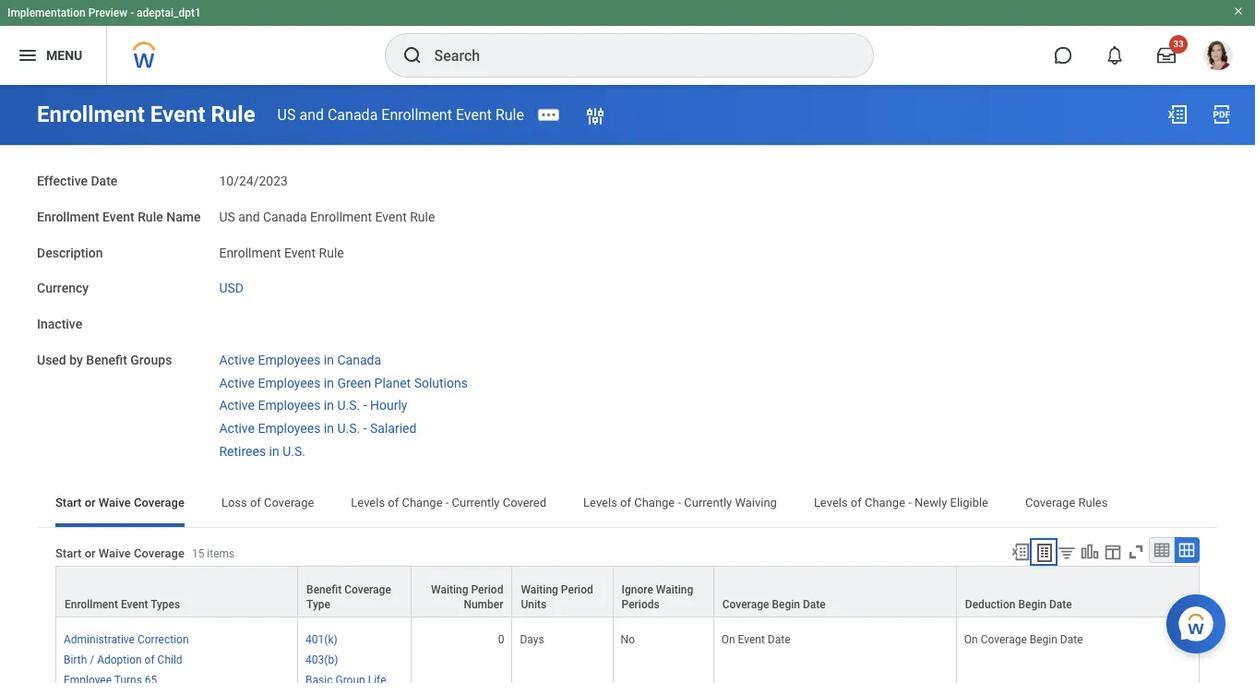 Task type: vqa. For each thing, say whether or not it's contained in the screenshot.


Task type: describe. For each thing, give the bounding box(es) containing it.
0 horizontal spatial benefit
[[86, 352, 127, 367]]

canada inside 'link'
[[337, 352, 381, 367]]

inbox large image
[[1158, 46, 1176, 65]]

active for active employees in green planet solutions
[[219, 375, 255, 390]]

toolbar inside enrollment event rule 'main content'
[[1002, 537, 1200, 565]]

coverage begin date button
[[714, 566, 956, 616]]

start or waive coverage
[[55, 495, 185, 509]]

coverage rules
[[1026, 495, 1108, 509]]

notifications large image
[[1106, 46, 1124, 65]]

enrollment inside description element
[[219, 245, 281, 260]]

benefit coverage type
[[307, 583, 391, 611]]

used
[[37, 352, 66, 367]]

and for the us and canada enrollment event rule link
[[299, 106, 324, 123]]

salaried
[[370, 421, 417, 436]]

enrollment up description element
[[310, 209, 372, 224]]

retirees in u.s. link
[[219, 440, 305, 459]]

type
[[307, 598, 330, 611]]

tab list inside enrollment event rule 'main content'
[[37, 482, 1219, 527]]

waiting period number
[[431, 583, 503, 611]]

no
[[621, 633, 635, 646]]

in inside "link"
[[269, 444, 279, 459]]

types
[[151, 598, 180, 611]]

items selected list containing 401(k)
[[306, 629, 404, 683]]

retirees
[[219, 444, 266, 459]]

change for levels of change - newly eligible
[[865, 495, 906, 509]]

u.s. for salaried
[[337, 421, 360, 436]]

date for deduction begin date
[[1050, 598, 1072, 611]]

export to worksheets image
[[1034, 541, 1056, 564]]

active employees in green planet solutions
[[219, 375, 468, 390]]

ignore waiting periods button
[[613, 566, 713, 616]]

us for the us and canada enrollment event rule link
[[277, 106, 296, 123]]

coverage inside benefit coverage type
[[344, 583, 391, 596]]

u.s. inside "link"
[[283, 444, 305, 459]]

periods
[[622, 598, 660, 611]]

adoption
[[97, 653, 142, 666]]

usd link
[[219, 277, 244, 296]]

description element
[[219, 234, 344, 261]]

enrollment down menu
[[37, 102, 145, 127]]

waiting period number button
[[412, 566, 512, 616]]

row containing administrative correction
[[55, 617, 1200, 683]]

effective date
[[37, 174, 118, 188]]

by
[[69, 352, 83, 367]]

items selected list containing administrative correction
[[64, 629, 232, 683]]

newly
[[915, 495, 947, 509]]

loss
[[221, 495, 247, 509]]

- left newly on the bottom
[[909, 495, 912, 509]]

description
[[37, 245, 103, 260]]

administrative
[[64, 633, 135, 646]]

rule inside description element
[[319, 245, 344, 260]]

deduction begin date button
[[957, 566, 1199, 616]]

implementation preview -   adeptai_dpt1
[[7, 6, 201, 19]]

implementation
[[7, 6, 86, 19]]

menu banner
[[0, 0, 1255, 85]]

adeptai_dpt1
[[137, 6, 201, 19]]

begin for deduction
[[1019, 598, 1047, 611]]

usd
[[219, 281, 244, 296]]

period for waiting period number
[[471, 583, 503, 596]]

401(k) link
[[306, 629, 338, 646]]

employees for active employees in u.s. - hourly
[[258, 398, 321, 413]]

start for start or waive coverage
[[55, 495, 82, 509]]

enrollment event rule name
[[37, 209, 201, 224]]

fullscreen image
[[1126, 541, 1146, 562]]

active employees in green planet solutions link
[[219, 372, 468, 390]]

child
[[157, 653, 182, 666]]

active employees in u.s. - salaried
[[219, 421, 417, 436]]

0 vertical spatial enrollment event rule
[[37, 102, 255, 127]]

waiting inside the ignore waiting periods
[[656, 583, 694, 596]]

waive for start or waive coverage 15 items
[[99, 546, 131, 560]]

waive for start or waive coverage
[[99, 495, 131, 509]]

currency
[[37, 281, 89, 296]]

enrollment event rule name element
[[219, 198, 435, 226]]

benefit coverage type button
[[298, 566, 411, 616]]

ignore waiting periods
[[622, 583, 694, 611]]

begin for coverage
[[772, 598, 800, 611]]

33 button
[[1147, 35, 1188, 76]]

deduction begin date
[[965, 598, 1072, 611]]

birth
[[64, 653, 87, 666]]

search image
[[401, 44, 423, 66]]

active employees in u.s. - hourly
[[219, 398, 407, 413]]

15
[[192, 547, 204, 560]]

menu button
[[0, 26, 106, 85]]

1 vertical spatial enrollment event rule
[[219, 245, 344, 260]]

of for levels of change - currently covered
[[388, 495, 399, 509]]

active employees in canada link
[[219, 349, 381, 367]]

retirees in u.s.
[[219, 444, 305, 459]]

items
[[207, 547, 235, 560]]

waiting for units
[[521, 583, 558, 596]]

10/24/2023
[[219, 174, 288, 188]]

birth / adoption of child link
[[64, 650, 182, 666]]

birth / adoption of child
[[64, 653, 182, 666]]

active employees in canada
[[219, 352, 381, 367]]

of for levels of change - newly eligible
[[851, 495, 862, 509]]

effective date element
[[219, 162, 288, 190]]

deduction
[[965, 598, 1016, 611]]

rules
[[1079, 495, 1108, 509]]

enrollment event types button
[[56, 566, 297, 616]]

active employees in u.s. - salaried link
[[219, 417, 417, 436]]

green
[[337, 375, 371, 390]]

- left salaried
[[363, 421, 367, 436]]

waiving
[[735, 495, 777, 509]]

coverage inside popup button
[[723, 598, 769, 611]]

click to view/edit grid preferences image
[[1103, 541, 1123, 562]]

name
[[166, 209, 201, 224]]

date for coverage begin date
[[803, 598, 826, 611]]

on event date
[[722, 633, 791, 646]]

employees for active employees in green planet solutions
[[258, 375, 321, 390]]

and for enrollment event rule name element at top
[[238, 209, 260, 224]]

us and canada enrollment event rule link
[[277, 106, 524, 123]]

preview
[[88, 6, 128, 19]]

row containing benefit coverage type
[[55, 565, 1200, 617]]

select to filter grid data image
[[1057, 542, 1077, 562]]

of for loss of coverage
[[250, 495, 261, 509]]



Task type: locate. For each thing, give the bounding box(es) containing it.
2 start from the top
[[55, 546, 82, 560]]

levels of change - newly eligible
[[814, 495, 989, 509]]

u.s. down the active employees in u.s. - salaried
[[283, 444, 305, 459]]

change left newly on the bottom
[[865, 495, 906, 509]]

waiting period units button
[[513, 566, 613, 616]]

planet
[[374, 375, 411, 390]]

begin inside coverage begin date popup button
[[772, 598, 800, 611]]

-
[[130, 6, 134, 19], [363, 398, 367, 413], [363, 421, 367, 436], [446, 495, 449, 509], [678, 495, 681, 509], [909, 495, 912, 509]]

on coverage begin date
[[965, 633, 1083, 646]]

levels for levels of change - currently waiving
[[583, 495, 617, 509]]

1 horizontal spatial currently
[[684, 495, 732, 509]]

3 waiting from the left
[[656, 583, 694, 596]]

1 waive from the top
[[99, 495, 131, 509]]

begin up on event date element
[[772, 598, 800, 611]]

change up ignore
[[634, 495, 675, 509]]

2 change from the left
[[634, 495, 675, 509]]

waiting up the periods
[[656, 583, 694, 596]]

close environment banner image
[[1233, 6, 1244, 17]]

0 vertical spatial waive
[[99, 495, 131, 509]]

used by benefit groups
[[37, 352, 172, 367]]

export to excel image left export to worksheets image
[[1011, 541, 1031, 562]]

employees for active employees in canada
[[258, 352, 321, 367]]

waiting up number
[[431, 583, 468, 596]]

or for start or waive coverage 15 items
[[85, 546, 96, 560]]

coverage
[[134, 495, 185, 509], [264, 495, 314, 509], [1026, 495, 1076, 509], [134, 546, 185, 560], [344, 583, 391, 596], [723, 598, 769, 611], [981, 633, 1027, 646]]

3 active from the top
[[219, 398, 255, 413]]

event
[[150, 102, 205, 127], [456, 106, 492, 123], [103, 209, 134, 224], [375, 209, 407, 224], [284, 245, 316, 260], [121, 598, 148, 611], [738, 633, 765, 646]]

1 active from the top
[[219, 352, 255, 367]]

number
[[464, 598, 503, 611]]

export to excel image
[[1167, 103, 1189, 126], [1011, 541, 1031, 562]]

0 horizontal spatial waiting
[[431, 583, 468, 596]]

row
[[55, 565, 1200, 617], [55, 617, 1200, 683]]

in for salaried
[[324, 421, 334, 436]]

us
[[277, 106, 296, 123], [219, 209, 235, 224]]

correction
[[137, 633, 189, 646]]

items selected list
[[219, 349, 498, 460], [64, 629, 232, 683], [306, 629, 404, 683]]

us up effective date element
[[277, 106, 296, 123]]

canada
[[328, 106, 378, 123], [263, 209, 307, 224], [337, 352, 381, 367]]

begin inside deduction begin date popup button
[[1019, 598, 1047, 611]]

start down "start or waive coverage"
[[55, 546, 82, 560]]

items selected list containing active employees in canada
[[219, 349, 498, 460]]

or up start or waive coverage 15 items
[[85, 495, 96, 509]]

1 vertical spatial and
[[238, 209, 260, 224]]

Search Workday  search field
[[434, 35, 835, 76]]

us and canada enrollment event rule for enrollment event rule name element at top
[[219, 209, 435, 224]]

levels for levels of change - currently covered
[[351, 495, 385, 509]]

in right the retirees
[[269, 444, 279, 459]]

period left ignore
[[561, 583, 593, 596]]

enrollment up usd link on the top
[[219, 245, 281, 260]]

or
[[85, 495, 96, 509], [85, 546, 96, 560]]

change selection image
[[584, 106, 606, 128]]

active inside 'link'
[[219, 352, 255, 367]]

1 vertical spatial u.s.
[[337, 421, 360, 436]]

1 horizontal spatial on
[[965, 633, 978, 646]]

2 active from the top
[[219, 375, 255, 390]]

ignore
[[622, 583, 653, 596]]

enrollment up description
[[37, 209, 99, 224]]

in for solutions
[[324, 375, 334, 390]]

and
[[299, 106, 324, 123], [238, 209, 260, 224]]

1 employees from the top
[[258, 352, 321, 367]]

begin inside the on coverage begin date element
[[1030, 633, 1058, 646]]

profile logan mcneil image
[[1204, 41, 1233, 74]]

start for start or waive coverage 15 items
[[55, 546, 82, 560]]

waiting period units
[[521, 583, 593, 611]]

benefit up type
[[307, 583, 342, 596]]

1 change from the left
[[402, 495, 443, 509]]

1 horizontal spatial and
[[299, 106, 324, 123]]

active for active employees in u.s. - salaried
[[219, 421, 255, 436]]

coverage begin date
[[723, 598, 826, 611]]

toolbar
[[1002, 537, 1200, 565]]

0 vertical spatial and
[[299, 106, 324, 123]]

3 change from the left
[[865, 495, 906, 509]]

0 vertical spatial start
[[55, 495, 82, 509]]

0 horizontal spatial change
[[402, 495, 443, 509]]

0 vertical spatial benefit
[[86, 352, 127, 367]]

days
[[520, 633, 544, 646]]

403(b)
[[306, 653, 338, 666]]

employees
[[258, 352, 321, 367], [258, 375, 321, 390], [258, 398, 321, 413], [258, 421, 321, 436]]

administrative correction
[[64, 633, 189, 646]]

begin
[[772, 598, 800, 611], [1019, 598, 1047, 611], [1030, 633, 1058, 646]]

0 horizontal spatial currently
[[452, 495, 500, 509]]

1 period from the left
[[471, 583, 503, 596]]

solutions
[[414, 375, 468, 390]]

2 horizontal spatial change
[[865, 495, 906, 509]]

u.s. down active employees in green planet solutions
[[337, 398, 360, 413]]

2 or from the top
[[85, 546, 96, 560]]

employees up active employees in u.s. - hourly link
[[258, 352, 321, 367]]

of for levels of change - currently waiving
[[620, 495, 631, 509]]

on down coverage begin date
[[722, 633, 735, 646]]

2 row from the top
[[55, 617, 1200, 683]]

2 waiting from the left
[[521, 583, 558, 596]]

period for waiting period units
[[561, 583, 593, 596]]

1 horizontal spatial export to excel image
[[1167, 103, 1189, 126]]

enrollment event rule main content
[[0, 85, 1255, 683]]

of left newly on the bottom
[[851, 495, 862, 509]]

waiting for number
[[431, 583, 468, 596]]

1 horizontal spatial benefit
[[307, 583, 342, 596]]

on coverage begin date element
[[965, 629, 1083, 646]]

justify image
[[17, 44, 39, 66]]

of left child on the bottom left
[[145, 653, 155, 666]]

403(b) link
[[306, 650, 338, 666]]

levels right the waiving
[[814, 495, 848, 509]]

2 vertical spatial canada
[[337, 352, 381, 367]]

days element
[[520, 629, 544, 646]]

of right loss
[[250, 495, 261, 509]]

currently left covered
[[452, 495, 500, 509]]

2 waive from the top
[[99, 546, 131, 560]]

1 vertical spatial export to excel image
[[1011, 541, 1031, 562]]

2 currently from the left
[[684, 495, 732, 509]]

2 employees from the top
[[258, 375, 321, 390]]

enrollment event types
[[65, 598, 180, 611]]

0 vertical spatial us and canada enrollment event rule
[[277, 106, 524, 123]]

0 vertical spatial u.s.
[[337, 398, 360, 413]]

us and canada enrollment event rule for the us and canada enrollment event rule link
[[277, 106, 524, 123]]

tab list containing start or waive coverage
[[37, 482, 1219, 527]]

0 vertical spatial canada
[[328, 106, 378, 123]]

in down active employees in u.s. - hourly
[[324, 421, 334, 436]]

/
[[90, 653, 94, 666]]

us and canada enrollment event rule down search image
[[277, 106, 524, 123]]

1 vertical spatial us
[[219, 209, 235, 224]]

inactive
[[37, 317, 82, 331]]

of
[[250, 495, 261, 509], [388, 495, 399, 509], [620, 495, 631, 509], [851, 495, 862, 509], [145, 653, 155, 666]]

row up no
[[55, 565, 1200, 617]]

1 vertical spatial or
[[85, 546, 96, 560]]

waiting up units
[[521, 583, 558, 596]]

in inside 'link'
[[324, 352, 334, 367]]

levels for levels of change - newly eligible
[[814, 495, 848, 509]]

1 horizontal spatial waiting
[[521, 583, 558, 596]]

2 levels from the left
[[583, 495, 617, 509]]

0 vertical spatial or
[[85, 495, 96, 509]]

1 or from the top
[[85, 495, 96, 509]]

2 on from the left
[[965, 633, 978, 646]]

or for start or waive coverage
[[85, 495, 96, 509]]

1 row from the top
[[55, 565, 1200, 617]]

loss of coverage
[[221, 495, 314, 509]]

levels down salaried
[[351, 495, 385, 509]]

waive
[[99, 495, 131, 509], [99, 546, 131, 560]]

1 horizontal spatial period
[[561, 583, 593, 596]]

1 vertical spatial canada
[[263, 209, 307, 224]]

1 horizontal spatial us
[[277, 106, 296, 123]]

hourly
[[370, 398, 407, 413]]

change down salaried
[[402, 495, 443, 509]]

benefit right by
[[86, 352, 127, 367]]

waive down "start or waive coverage"
[[99, 546, 131, 560]]

table image
[[1153, 540, 1171, 559]]

effective
[[37, 174, 88, 188]]

1 start from the top
[[55, 495, 82, 509]]

period up number
[[471, 583, 503, 596]]

0
[[498, 633, 504, 646]]

u.s. for hourly
[[337, 398, 360, 413]]

enrollment inside popup button
[[65, 598, 118, 611]]

3 employees from the top
[[258, 398, 321, 413]]

on event date element
[[722, 629, 791, 646]]

of down salaried
[[388, 495, 399, 509]]

date for on event date
[[768, 633, 791, 646]]

enrollment event rule
[[37, 102, 255, 127], [219, 245, 344, 260]]

employees for active employees in u.s. - salaried
[[258, 421, 321, 436]]

enrollment down search image
[[382, 106, 452, 123]]

view printable version (pdf) image
[[1211, 103, 1233, 126]]

active
[[219, 352, 255, 367], [219, 375, 255, 390], [219, 398, 255, 413], [219, 421, 255, 436]]

levels of change - currently waiving
[[583, 495, 777, 509]]

tab list
[[37, 482, 1219, 527]]

- left the hourly
[[363, 398, 367, 413]]

0 horizontal spatial and
[[238, 209, 260, 224]]

employees up active employees in u.s. - salaried link
[[258, 398, 321, 413]]

us and canada enrollment event rule up description element
[[219, 209, 435, 224]]

in left green
[[324, 375, 334, 390]]

date inside popup button
[[803, 598, 826, 611]]

1 vertical spatial benefit
[[307, 583, 342, 596]]

us inside enrollment event rule name element
[[219, 209, 235, 224]]

start up start or waive coverage 15 items
[[55, 495, 82, 509]]

1 vertical spatial waive
[[99, 546, 131, 560]]

2 period from the left
[[561, 583, 593, 596]]

period
[[471, 583, 503, 596], [561, 583, 593, 596]]

0 horizontal spatial export to excel image
[[1011, 541, 1031, 562]]

0 horizontal spatial us
[[219, 209, 235, 224]]

on down deduction
[[965, 633, 978, 646]]

units
[[521, 598, 547, 611]]

waiting inside waiting period number
[[431, 583, 468, 596]]

0 horizontal spatial levels
[[351, 495, 385, 509]]

- left covered
[[446, 495, 449, 509]]

begin down deduction begin date
[[1030, 633, 1058, 646]]

eligible
[[950, 495, 989, 509]]

0 horizontal spatial period
[[471, 583, 503, 596]]

employees down active employees in u.s. - hourly
[[258, 421, 321, 436]]

33
[[1174, 39, 1184, 49]]

in for hourly
[[324, 398, 334, 413]]

employees inside 'link'
[[258, 352, 321, 367]]

currently for covered
[[452, 495, 500, 509]]

on for on event date
[[722, 633, 735, 646]]

us right name
[[219, 209, 235, 224]]

in
[[324, 352, 334, 367], [324, 375, 334, 390], [324, 398, 334, 413], [324, 421, 334, 436], [269, 444, 279, 459]]

currently left the waiving
[[684, 495, 732, 509]]

1 on from the left
[[722, 633, 735, 646]]

expand table image
[[1178, 540, 1196, 559]]

2 horizontal spatial levels
[[814, 495, 848, 509]]

enrollment
[[37, 102, 145, 127], [382, 106, 452, 123], [37, 209, 99, 224], [310, 209, 372, 224], [219, 245, 281, 260], [65, 598, 118, 611]]

401(k)
[[306, 633, 338, 646]]

4 active from the top
[[219, 421, 255, 436]]

- left the waiving
[[678, 495, 681, 509]]

0 vertical spatial export to excel image
[[1167, 103, 1189, 126]]

covered
[[503, 495, 547, 509]]

in up active employees in green planet solutions link
[[324, 352, 334, 367]]

on for on coverage begin date
[[965, 633, 978, 646]]

u.s.
[[337, 398, 360, 413], [337, 421, 360, 436], [283, 444, 305, 459]]

of up ignore
[[620, 495, 631, 509]]

of inside birth / adoption of child link
[[145, 653, 155, 666]]

start
[[55, 495, 82, 509], [55, 546, 82, 560]]

and inside enrollment event rule name element
[[238, 209, 260, 224]]

canada inside enrollment event rule name element
[[263, 209, 307, 224]]

begin up the on coverage begin date element
[[1019, 598, 1047, 611]]

change for levels of change - currently waiving
[[634, 495, 675, 509]]

row down the periods
[[55, 617, 1200, 683]]

expand/collapse chart image
[[1080, 541, 1100, 562]]

date inside popup button
[[1050, 598, 1072, 611]]

administrative correction link
[[64, 629, 189, 646]]

- inside menu banner
[[130, 6, 134, 19]]

- right the 'preview' on the top left
[[130, 6, 134, 19]]

canada for enrollment event rule name element at top
[[263, 209, 307, 224]]

waive up start or waive coverage 15 items
[[99, 495, 131, 509]]

4 employees from the top
[[258, 421, 321, 436]]

or inside "tab list"
[[85, 495, 96, 509]]

export to excel image for enrollment event rule
[[1167, 103, 1189, 126]]

period inside waiting period number
[[471, 583, 503, 596]]

export to excel image left view printable version (pdf) icon
[[1167, 103, 1189, 126]]

2 horizontal spatial waiting
[[656, 583, 694, 596]]

date
[[91, 174, 118, 188], [803, 598, 826, 611], [1050, 598, 1072, 611], [768, 633, 791, 646], [1060, 633, 1083, 646]]

employees down active employees in canada
[[258, 375, 321, 390]]

export to excel image for start or waive coverage
[[1011, 541, 1031, 562]]

us for enrollment event rule name element at top
[[219, 209, 235, 224]]

active employees in u.s. - hourly link
[[219, 394, 407, 413]]

menu
[[46, 48, 82, 62]]

u.s. down active employees in u.s. - hourly
[[337, 421, 360, 436]]

1 vertical spatial us and canada enrollment event rule
[[219, 209, 435, 224]]

or down "start or waive coverage"
[[85, 546, 96, 560]]

canada for the us and canada enrollment event rule link
[[328, 106, 378, 123]]

levels
[[351, 495, 385, 509], [583, 495, 617, 509], [814, 495, 848, 509]]

1 horizontal spatial levels
[[583, 495, 617, 509]]

currently for waiving
[[684, 495, 732, 509]]

groups
[[130, 352, 172, 367]]

1 horizontal spatial change
[[634, 495, 675, 509]]

in up active employees in u.s. - salaried link
[[324, 398, 334, 413]]

event inside popup button
[[121, 598, 148, 611]]

1 levels from the left
[[351, 495, 385, 509]]

waiting inside waiting period units
[[521, 583, 558, 596]]

waiting
[[431, 583, 468, 596], [521, 583, 558, 596], [656, 583, 694, 596]]

0 vertical spatial us
[[277, 106, 296, 123]]

rule
[[211, 102, 255, 127], [496, 106, 524, 123], [138, 209, 163, 224], [410, 209, 435, 224], [319, 245, 344, 260]]

active for active employees in canada
[[219, 352, 255, 367]]

change for levels of change - currently covered
[[402, 495, 443, 509]]

0 horizontal spatial on
[[722, 633, 735, 646]]

benefit inside benefit coverage type
[[307, 583, 342, 596]]

levels of change - currently covered
[[351, 495, 547, 509]]

event inside description element
[[284, 245, 316, 260]]

2 vertical spatial u.s.
[[283, 444, 305, 459]]

period inside waiting period units
[[561, 583, 593, 596]]

active for active employees in u.s. - hourly
[[219, 398, 255, 413]]

1 vertical spatial start
[[55, 546, 82, 560]]

start or waive coverage 15 items
[[55, 546, 235, 560]]

enrollment up 'administrative'
[[65, 598, 118, 611]]

3 levels from the left
[[814, 495, 848, 509]]

1 currently from the left
[[452, 495, 500, 509]]

1 waiting from the left
[[431, 583, 468, 596]]

levels right covered
[[583, 495, 617, 509]]



